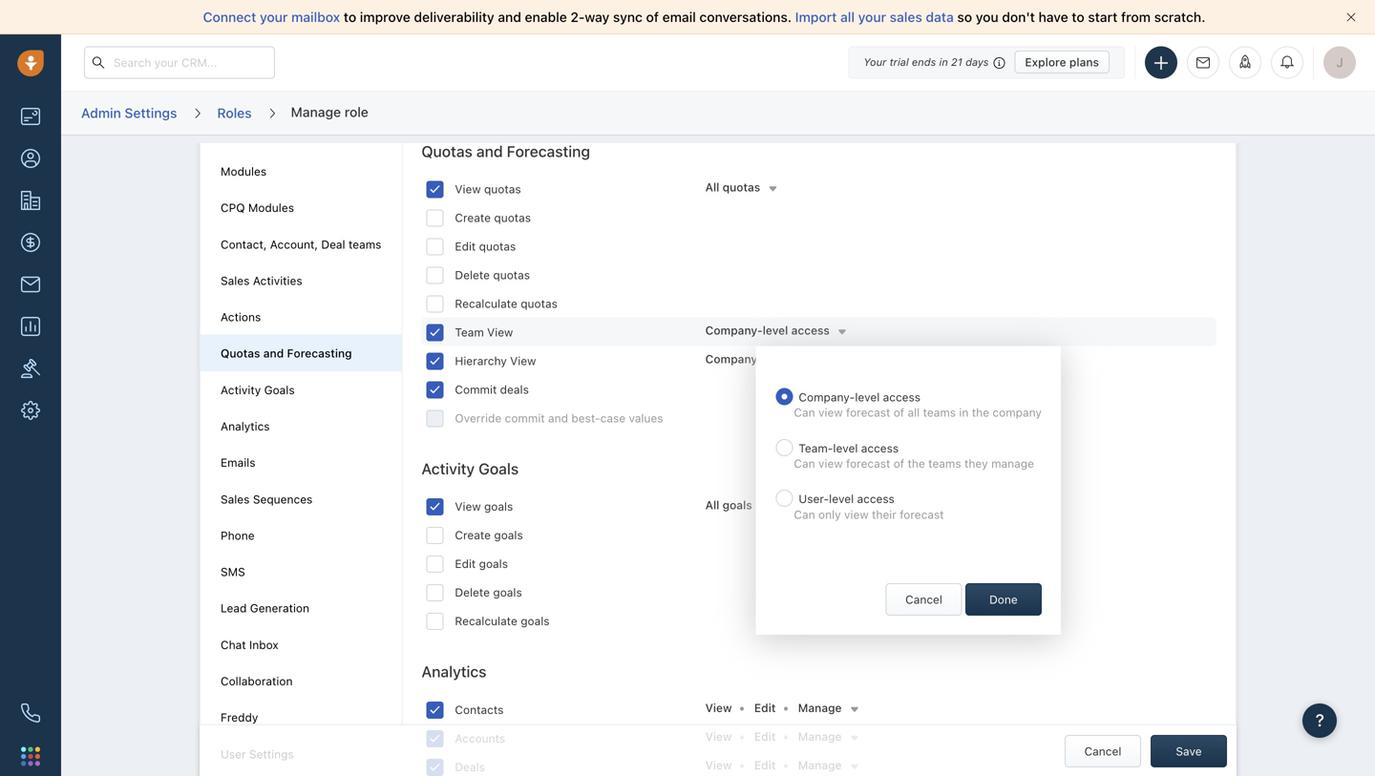 Task type: vqa. For each thing, say whether or not it's contained in the screenshot.


Task type: locate. For each thing, give the bounding box(es) containing it.
goals
[[723, 498, 752, 512], [484, 500, 513, 514], [494, 529, 523, 542], [479, 558, 508, 571], [493, 586, 522, 600], [521, 615, 550, 628]]

1 vertical spatial all
[[706, 498, 720, 512]]

2 delete from the top
[[455, 586, 490, 600]]

1 vertical spatial settings
[[249, 748, 294, 761]]

recalculate up team view
[[455, 297, 518, 311]]

1 horizontal spatial to
[[1072, 9, 1085, 25]]

create up the 'edit goals'
[[455, 529, 491, 542]]

have
[[1039, 9, 1069, 25]]

goals up recalculate goals
[[493, 586, 522, 600]]

can view forecast of the teams they manage
[[794, 457, 1034, 470]]

chat inbox link
[[221, 638, 279, 652]]

0 vertical spatial edit
[[755, 702, 776, 715]]

goals up the view goals
[[479, 460, 519, 478]]

0 vertical spatial quotas and forecasting
[[422, 142, 590, 160]]

2 recalculate from the top
[[455, 615, 518, 628]]

cancel left done
[[906, 593, 943, 607]]

0 horizontal spatial quotas and forecasting
[[221, 347, 352, 360]]

1 horizontal spatial forecasting
[[507, 142, 590, 160]]

1 horizontal spatial your
[[859, 9, 887, 25]]

activity up the view goals
[[422, 460, 475, 478]]

settings for admin settings
[[125, 105, 177, 121]]

quotas down actions
[[221, 347, 260, 360]]

quotas for edit quotas
[[479, 240, 516, 253]]

0 vertical spatial edit
[[455, 240, 476, 253]]

sales
[[221, 274, 250, 287], [221, 493, 250, 506]]

1 vertical spatial create
[[455, 529, 491, 542]]

all for all goals
[[706, 498, 720, 512]]

sales activities
[[221, 274, 302, 287]]

quotas for recalculate quotas
[[521, 297, 558, 311]]

2 vertical spatial edit
[[755, 759, 776, 772]]

cancel for done
[[906, 593, 943, 607]]

1 vertical spatial cancel
[[1085, 745, 1122, 758]]

goals for edit goals
[[479, 558, 508, 571]]

quotas and forecasting up 'view quotas'
[[422, 142, 590, 160]]

goals left "user-"
[[723, 498, 752, 512]]

of for company-level access
[[894, 406, 905, 420]]

view up hierarchy view at the left
[[487, 326, 513, 339]]

your left mailbox
[[260, 9, 288, 25]]

2 vertical spatial can
[[794, 508, 815, 521]]

conversations.
[[700, 9, 792, 25]]

delete down edit quotas
[[455, 269, 490, 282]]

cancel button left done
[[886, 584, 962, 616]]

freddy
[[221, 711, 258, 725]]

0 vertical spatial recalculate
[[455, 297, 518, 311]]

view
[[819, 406, 843, 420], [819, 457, 843, 470], [844, 508, 869, 521], [706, 702, 732, 715], [706, 730, 732, 744], [706, 759, 732, 772]]

1 your from the left
[[260, 9, 288, 25]]

done
[[990, 593, 1018, 607]]

1 vertical spatial recalculate
[[455, 615, 518, 628]]

1 horizontal spatial cancel
[[1085, 745, 1122, 758]]

2 vertical spatial teams
[[929, 457, 962, 470]]

goals
[[264, 383, 295, 397], [479, 460, 519, 478]]

0 horizontal spatial to
[[344, 9, 356, 25]]

1 vertical spatial modules
[[248, 201, 294, 215]]

settings right user
[[249, 748, 294, 761]]

quotas for delete quotas
[[493, 269, 530, 282]]

goals for delete goals
[[493, 586, 522, 600]]

0 vertical spatial settings
[[125, 105, 177, 121]]

0 vertical spatial modules
[[221, 165, 267, 178]]

explore plans link
[[1015, 51, 1110, 74]]

1 all from the top
[[706, 181, 720, 194]]

can down team-
[[794, 457, 815, 470]]

to right mailbox
[[344, 9, 356, 25]]

forecast down team-level access
[[846, 457, 891, 470]]

cancel button left save
[[1065, 736, 1142, 768]]

0 vertical spatial sales
[[221, 274, 250, 287]]

sms link
[[221, 566, 245, 579]]

2 vertical spatial of
[[894, 457, 905, 470]]

view
[[455, 183, 481, 196], [487, 326, 513, 339], [510, 354, 536, 368], [455, 500, 481, 514]]

1 vertical spatial can
[[794, 457, 815, 470]]

0 horizontal spatial all
[[841, 9, 855, 25]]

1 vertical spatial delete
[[455, 586, 490, 600]]

all right import
[[841, 9, 855, 25]]

0 horizontal spatial settings
[[125, 105, 177, 121]]

forecast right 'their'
[[900, 508, 944, 521]]

of right the sync
[[646, 9, 659, 25]]

1 recalculate from the top
[[455, 297, 518, 311]]

modules right "cpq"
[[248, 201, 294, 215]]

delete down the 'edit goals'
[[455, 586, 490, 600]]

all up can view forecast of the teams they manage
[[908, 406, 920, 420]]

sales activities link
[[221, 274, 302, 287]]

in left 21
[[940, 56, 948, 68]]

0 vertical spatial can
[[794, 406, 815, 420]]

1 sales from the top
[[221, 274, 250, 287]]

lead generation
[[221, 602, 310, 615]]

delete for delete quotas
[[455, 269, 490, 282]]

1 horizontal spatial cancel button
[[1065, 736, 1142, 768]]

all quotas
[[706, 181, 761, 194]]

activity goals up analytics link
[[221, 383, 295, 397]]

1 vertical spatial activity goals
[[422, 460, 519, 478]]

and
[[498, 9, 522, 25], [477, 142, 503, 160], [263, 347, 284, 360], [548, 412, 568, 425]]

modules
[[221, 165, 267, 178], [248, 201, 294, 215]]

access for can view forecast of all teams in the company
[[883, 391, 921, 404]]

recalculate for goals
[[455, 615, 518, 628]]

2 edit from the top
[[755, 730, 776, 744]]

activity
[[221, 383, 261, 397], [422, 460, 475, 478]]

1 horizontal spatial the
[[972, 406, 990, 420]]

the down can view forecast of all teams in the company
[[908, 457, 925, 470]]

roles
[[217, 105, 252, 121]]

in up the they at the right
[[960, 406, 969, 420]]

edit up delete goals on the left of the page
[[455, 558, 476, 571]]

activity up analytics link
[[221, 383, 261, 397]]

can view forecast of all teams in the company
[[794, 406, 1042, 420]]

1 vertical spatial in
[[960, 406, 969, 420]]

1 to from the left
[[344, 9, 356, 25]]

level for can view forecast of all teams in the company
[[855, 391, 880, 404]]

settings
[[125, 105, 177, 121], [249, 748, 294, 761]]

settings right admin
[[125, 105, 177, 121]]

quotas
[[723, 181, 761, 194], [484, 183, 521, 196], [494, 211, 531, 225], [479, 240, 516, 253], [493, 269, 530, 282], [521, 297, 558, 311]]

properties image
[[21, 359, 40, 378]]

sales up actions
[[221, 274, 250, 287]]

company-level access
[[706, 324, 830, 337], [706, 353, 830, 366], [799, 391, 921, 404]]

activity goals up the view goals
[[422, 460, 519, 478]]

the left company
[[972, 406, 990, 420]]

0 vertical spatial forecast
[[846, 406, 891, 420]]

sales for sales activities
[[221, 274, 250, 287]]

close image
[[1347, 12, 1356, 22]]

1 vertical spatial forecast
[[846, 457, 891, 470]]

quotas and forecasting link
[[221, 347, 352, 360]]

to left "start" at the right of the page
[[1072, 9, 1085, 25]]

can down "user-"
[[794, 508, 815, 521]]

1 create from the top
[[455, 211, 491, 225]]

delete quotas
[[455, 269, 530, 282]]

deals
[[500, 383, 529, 397]]

phone element
[[11, 694, 50, 733]]

1 edit from the top
[[455, 240, 476, 253]]

2 can from the top
[[794, 457, 815, 470]]

1 horizontal spatial settings
[[249, 748, 294, 761]]

3 edit from the top
[[755, 759, 776, 772]]

explore
[[1025, 55, 1067, 69]]

forecasting up 'view quotas'
[[507, 142, 590, 160]]

level
[[763, 324, 788, 337], [763, 353, 788, 366], [855, 391, 880, 404], [833, 442, 858, 455], [829, 493, 854, 506]]

override commit and best-case values
[[455, 412, 663, 425]]

1 horizontal spatial goals
[[479, 460, 519, 478]]

of down team-level access
[[894, 457, 905, 470]]

forecast up team-level access
[[846, 406, 891, 420]]

1 vertical spatial forecasting
[[287, 347, 352, 360]]

delete
[[455, 269, 490, 282], [455, 586, 490, 600]]

user settings link
[[221, 748, 294, 761]]

modules up "cpq"
[[221, 165, 267, 178]]

access for can only view their forecast
[[857, 493, 895, 506]]

1 vertical spatial activity
[[422, 460, 475, 478]]

cancel
[[906, 593, 943, 607], [1085, 745, 1122, 758]]

sales up phone link
[[221, 493, 250, 506]]

your
[[864, 56, 887, 68]]

0 horizontal spatial cancel
[[906, 593, 943, 607]]

deals
[[455, 761, 485, 774]]

analytics up "contacts"
[[422, 663, 487, 681]]

manage role
[[291, 104, 369, 120]]

all
[[706, 181, 720, 194], [706, 498, 720, 512]]

goals down create goals
[[479, 558, 508, 571]]

forecasting up activity goals 'link'
[[287, 347, 352, 360]]

accounts
[[455, 732, 506, 745]]

manage
[[291, 104, 341, 120]]

lead generation link
[[221, 602, 310, 615]]

1 vertical spatial all
[[908, 406, 920, 420]]

0 vertical spatial cancel button
[[886, 584, 962, 616]]

0 vertical spatial analytics
[[221, 420, 270, 433]]

2 edit from the top
[[455, 558, 476, 571]]

ends
[[912, 56, 937, 68]]

user-level access
[[799, 493, 895, 506]]

0 vertical spatial quotas
[[422, 142, 473, 160]]

0 vertical spatial activity goals
[[221, 383, 295, 397]]

1 vertical spatial edit
[[455, 558, 476, 571]]

quotas for create quotas
[[494, 211, 531, 225]]

quotas and forecasting up activity goals 'link'
[[221, 347, 352, 360]]

teams up can view forecast of the teams they manage
[[923, 406, 956, 420]]

0 vertical spatial cancel
[[906, 593, 943, 607]]

0 horizontal spatial goals
[[264, 383, 295, 397]]

0 vertical spatial all
[[706, 181, 720, 194]]

analytics up emails link
[[221, 420, 270, 433]]

your
[[260, 9, 288, 25], [859, 9, 887, 25]]

actions
[[221, 311, 261, 324]]

user-
[[799, 493, 829, 506]]

0 vertical spatial all
[[841, 9, 855, 25]]

0 horizontal spatial activity
[[221, 383, 261, 397]]

goals up create goals
[[484, 500, 513, 514]]

1 edit from the top
[[755, 702, 776, 715]]

0 vertical spatial delete
[[455, 269, 490, 282]]

1 vertical spatial analytics
[[422, 663, 487, 681]]

hierarchy
[[455, 354, 507, 368]]

1 vertical spatial quotas
[[221, 347, 260, 360]]

data
[[926, 9, 954, 25]]

connect
[[203, 9, 256, 25]]

cpq modules
[[221, 201, 294, 215]]

of up can view forecast of the teams they manage
[[894, 406, 905, 420]]

0 horizontal spatial in
[[940, 56, 948, 68]]

2 create from the top
[[455, 529, 491, 542]]

quotas
[[422, 142, 473, 160], [221, 347, 260, 360]]

1 horizontal spatial activity
[[422, 460, 475, 478]]

0 vertical spatial goals
[[264, 383, 295, 397]]

explore plans
[[1025, 55, 1100, 69]]

quotas up 'view quotas'
[[422, 142, 473, 160]]

cancel left save
[[1085, 745, 1122, 758]]

analytics link
[[221, 420, 270, 433]]

1 vertical spatial goals
[[479, 460, 519, 478]]

1 vertical spatial teams
[[923, 406, 956, 420]]

1 vertical spatial of
[[894, 406, 905, 420]]

edit quotas
[[455, 240, 516, 253]]

1 vertical spatial cancel button
[[1065, 736, 1142, 768]]

2 sales from the top
[[221, 493, 250, 506]]

your left sales
[[859, 9, 887, 25]]

access for can view forecast of the teams they manage
[[861, 442, 899, 455]]

forecasting
[[507, 142, 590, 160], [287, 347, 352, 360]]

can only view their forecast
[[794, 508, 944, 521]]

0 vertical spatial company-
[[706, 324, 763, 337]]

plans
[[1070, 55, 1100, 69]]

2-
[[571, 9, 585, 25]]

3 can from the top
[[794, 508, 815, 521]]

0 horizontal spatial your
[[260, 9, 288, 25]]

0 horizontal spatial activity goals
[[221, 383, 295, 397]]

edit
[[455, 240, 476, 253], [455, 558, 476, 571]]

connect your mailbox to improve deliverability and enable 2-way sync of email conversations. import all your sales data so you don't have to start from scratch.
[[203, 9, 1206, 25]]

0 horizontal spatial cancel button
[[886, 584, 962, 616]]

forecast for company-
[[846, 406, 891, 420]]

send email image
[[1197, 57, 1210, 69]]

cancel button for save
[[1065, 736, 1142, 768]]

create up edit quotas
[[455, 211, 491, 225]]

and left best-
[[548, 412, 568, 425]]

0 vertical spatial create
[[455, 211, 491, 225]]

hierarchy view
[[455, 354, 536, 368]]

so
[[958, 9, 973, 25]]

goals down the view goals
[[494, 529, 523, 542]]

1 delete from the top
[[455, 269, 490, 282]]

of
[[646, 9, 659, 25], [894, 406, 905, 420], [894, 457, 905, 470]]

sync
[[613, 9, 643, 25]]

create for create quotas
[[455, 211, 491, 225]]

0 vertical spatial company-level access
[[706, 324, 830, 337]]

2 vertical spatial company-
[[799, 391, 855, 404]]

forecast
[[846, 406, 891, 420], [846, 457, 891, 470], [900, 508, 944, 521]]

0 horizontal spatial analytics
[[221, 420, 270, 433]]

create for create goals
[[455, 529, 491, 542]]

recalculate
[[455, 297, 518, 311], [455, 615, 518, 628]]

2 all from the top
[[706, 498, 720, 512]]

1 vertical spatial company-level access
[[706, 353, 830, 366]]

can up team-
[[794, 406, 815, 420]]

edit for edit goals
[[455, 558, 476, 571]]

1 vertical spatial edit
[[755, 730, 776, 744]]

edit up delete quotas
[[455, 240, 476, 253]]

teams left the they at the right
[[929, 457, 962, 470]]

1 vertical spatial sales
[[221, 493, 250, 506]]

access
[[792, 324, 830, 337], [792, 353, 830, 366], [883, 391, 921, 404], [861, 442, 899, 455], [857, 493, 895, 506]]

team
[[455, 326, 484, 339]]

chat inbox
[[221, 638, 279, 652]]

edit goals
[[455, 558, 508, 571]]

create
[[455, 211, 491, 225], [455, 529, 491, 542]]

in
[[940, 56, 948, 68], [960, 406, 969, 420]]

commit
[[455, 383, 497, 397]]

1 can from the top
[[794, 406, 815, 420]]

cancel for save
[[1085, 745, 1122, 758]]

goals down delete goals on the left of the page
[[521, 615, 550, 628]]

teams right deal at the left of the page
[[349, 238, 382, 251]]

0 horizontal spatial the
[[908, 457, 925, 470]]

recalculate down delete goals on the left of the page
[[455, 615, 518, 628]]

level for can only view their forecast
[[829, 493, 854, 506]]

edit
[[755, 702, 776, 715], [755, 730, 776, 744], [755, 759, 776, 772]]

goals down quotas and forecasting link
[[264, 383, 295, 397]]

1 horizontal spatial analytics
[[422, 663, 487, 681]]



Task type: describe. For each thing, give the bounding box(es) containing it.
mailbox
[[291, 9, 340, 25]]

freshworks switcher image
[[21, 747, 40, 766]]

2 vertical spatial forecast
[[900, 508, 944, 521]]

connect your mailbox link
[[203, 9, 344, 25]]

view goals
[[455, 500, 513, 514]]

all for all quotas
[[706, 181, 720, 194]]

admin
[[81, 105, 121, 121]]

start
[[1088, 9, 1118, 25]]

lead
[[221, 602, 247, 615]]

chat
[[221, 638, 246, 652]]

all goals
[[706, 498, 752, 512]]

forecast for team-
[[846, 457, 891, 470]]

emails
[[221, 456, 256, 470]]

delete for delete goals
[[455, 586, 490, 600]]

team-
[[799, 442, 833, 455]]

and left enable
[[498, 9, 522, 25]]

2 to from the left
[[1072, 9, 1085, 25]]

0 vertical spatial forecasting
[[507, 142, 590, 160]]

teams for company-level access
[[923, 406, 956, 420]]

sales for sales sequences
[[221, 493, 250, 506]]

recalculate goals
[[455, 615, 550, 628]]

contact, account, deal teams link
[[221, 238, 382, 251]]

days
[[966, 56, 989, 68]]

freddy link
[[221, 711, 258, 725]]

import
[[795, 9, 837, 25]]

team-level access
[[799, 442, 899, 455]]

21
[[951, 56, 963, 68]]

0 horizontal spatial forecasting
[[287, 347, 352, 360]]

quotas for all quotas
[[723, 181, 761, 194]]

teams for team-level access
[[929, 457, 962, 470]]

contact,
[[221, 238, 267, 251]]

1 horizontal spatial quotas and forecasting
[[422, 142, 590, 160]]

admin settings link
[[80, 98, 178, 128]]

only
[[819, 508, 841, 521]]

2 vertical spatial company-level access
[[799, 391, 921, 404]]

cancel button for done
[[886, 584, 962, 616]]

case
[[601, 412, 626, 425]]

goals for recalculate goals
[[521, 615, 550, 628]]

activities
[[253, 274, 302, 287]]

your trial ends in 21 days
[[864, 56, 989, 68]]

level for can view forecast of the teams they manage
[[833, 442, 858, 455]]

company
[[993, 406, 1042, 420]]

create goals
[[455, 529, 523, 542]]

phone image
[[21, 704, 40, 723]]

from
[[1122, 9, 1151, 25]]

deal
[[321, 238, 345, 251]]

sequences
[[253, 493, 313, 506]]

0 vertical spatial in
[[940, 56, 948, 68]]

role
[[345, 104, 369, 120]]

recalculate quotas
[[455, 297, 558, 311]]

enable
[[525, 9, 567, 25]]

view up create quotas on the top left of page
[[455, 183, 481, 196]]

way
[[585, 9, 610, 25]]

you
[[976, 9, 999, 25]]

view up create goals
[[455, 500, 481, 514]]

what's new image
[[1239, 55, 1252, 68]]

delete goals
[[455, 586, 522, 600]]

edit for accounts
[[755, 730, 776, 744]]

1 horizontal spatial in
[[960, 406, 969, 420]]

commit
[[505, 412, 545, 425]]

0 vertical spatial of
[[646, 9, 659, 25]]

roles link
[[216, 98, 253, 128]]

1 vertical spatial company-
[[706, 353, 763, 366]]

1 vertical spatial quotas and forecasting
[[221, 347, 352, 360]]

goals for view goals
[[484, 500, 513, 514]]

recalculate for and
[[455, 297, 518, 311]]

0 horizontal spatial quotas
[[221, 347, 260, 360]]

user settings
[[221, 748, 294, 761]]

view up deals
[[510, 354, 536, 368]]

0 vertical spatial activity
[[221, 383, 261, 397]]

contact, account, deal teams
[[221, 238, 382, 251]]

activity goals link
[[221, 383, 295, 397]]

quotas for view quotas
[[484, 183, 521, 196]]

cpq modules link
[[221, 201, 294, 215]]

they
[[965, 457, 988, 470]]

0 vertical spatial the
[[972, 406, 990, 420]]

improve
[[360, 9, 411, 25]]

can for company-level access
[[794, 406, 815, 420]]

collaboration
[[221, 675, 293, 688]]

1 vertical spatial the
[[908, 457, 925, 470]]

can for team-level access
[[794, 457, 815, 470]]

contacts
[[455, 703, 504, 717]]

can for user-level access
[[794, 508, 815, 521]]

trial
[[890, 56, 909, 68]]

modules link
[[221, 165, 267, 178]]

commit deals
[[455, 383, 529, 397]]

email
[[663, 9, 696, 25]]

sms
[[221, 566, 245, 579]]

override
[[455, 412, 502, 425]]

settings for user settings
[[249, 748, 294, 761]]

admin settings
[[81, 105, 177, 121]]

phone link
[[221, 529, 255, 543]]

0 vertical spatial teams
[[349, 238, 382, 251]]

team view
[[455, 326, 513, 339]]

sales sequences
[[221, 493, 313, 506]]

edit for edit quotas
[[455, 240, 476, 253]]

1 horizontal spatial quotas
[[422, 142, 473, 160]]

actions link
[[221, 311, 261, 324]]

1 horizontal spatial activity goals
[[422, 460, 519, 478]]

of for team-level access
[[894, 457, 905, 470]]

cpq
[[221, 201, 245, 215]]

goals for all goals
[[723, 498, 752, 512]]

goals for create goals
[[494, 529, 523, 542]]

account,
[[270, 238, 318, 251]]

done button
[[966, 584, 1042, 616]]

sales
[[890, 9, 923, 25]]

user
[[221, 748, 246, 761]]

and up activity goals 'link'
[[263, 347, 284, 360]]

1 horizontal spatial all
[[908, 406, 920, 420]]

and up 'view quotas'
[[477, 142, 503, 160]]

save button
[[1151, 736, 1228, 768]]

Search your CRM... text field
[[84, 46, 275, 79]]

view quotas
[[455, 183, 521, 196]]

save
[[1176, 745, 1202, 758]]

emails link
[[221, 456, 256, 470]]

sales sequences link
[[221, 493, 313, 506]]

their
[[872, 508, 897, 521]]

don't
[[1002, 9, 1035, 25]]

values
[[629, 412, 663, 425]]

2 your from the left
[[859, 9, 887, 25]]

edit for deals
[[755, 759, 776, 772]]

phone
[[221, 529, 255, 543]]



